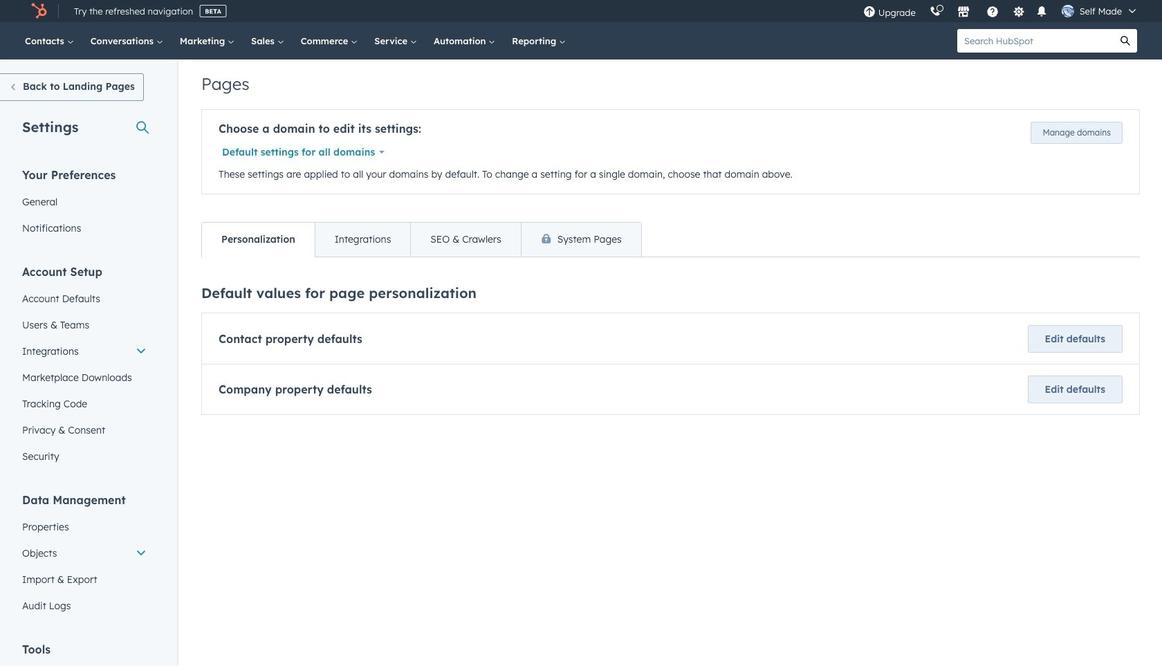 Task type: vqa. For each thing, say whether or not it's contained in the screenshot.
the Marketplaces Image
yes



Task type: locate. For each thing, give the bounding box(es) containing it.
your preferences element
[[14, 167, 155, 241]]

menu
[[856, 0, 1146, 22]]

Search HubSpot search field
[[958, 29, 1114, 53]]

data management element
[[14, 493, 155, 619]]

navigation
[[201, 222, 642, 257]]

marketplaces image
[[957, 6, 970, 19]]



Task type: describe. For each thing, give the bounding box(es) containing it.
ruby anderson image
[[1062, 5, 1074, 17]]

account setup element
[[14, 264, 155, 470]]



